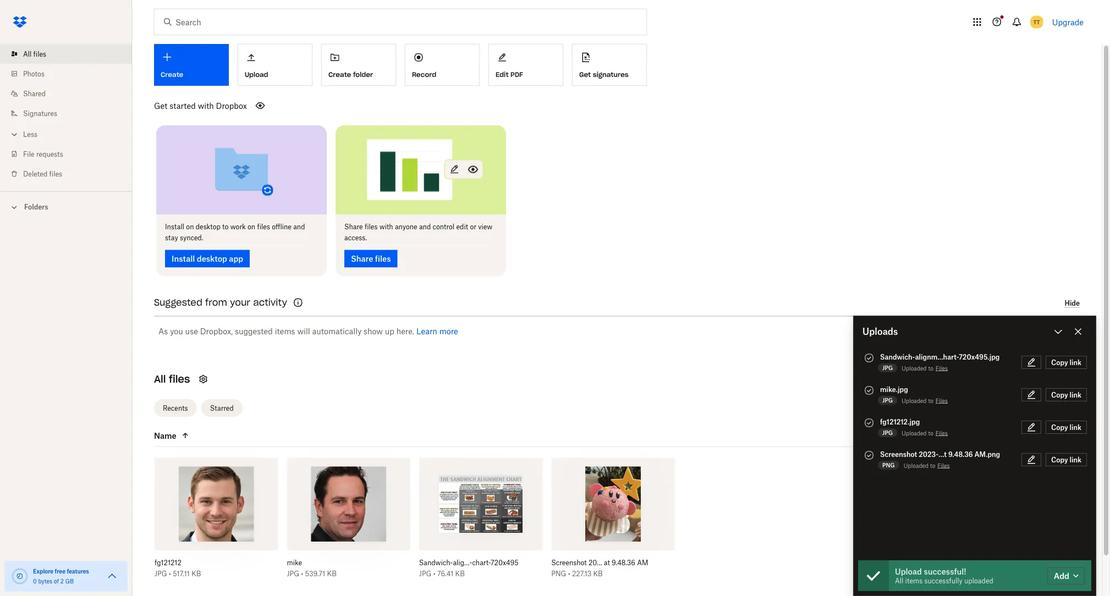 Task type: vqa. For each thing, say whether or not it's contained in the screenshot.
so
no



Task type: locate. For each thing, give the bounding box(es) containing it.
2 copy from the top
[[1052, 391, 1069, 399]]

copy link
[[1052, 359, 1082, 367], [1052, 391, 1082, 399], [1052, 424, 1082, 432], [1052, 456, 1082, 464]]

uploaded to files up "2023-"
[[902, 430, 949, 437]]

suggested from your activity
[[154, 297, 287, 309]]

2 upload complete image from the top
[[863, 384, 876, 397]]

desktop inside button
[[197, 254, 227, 264]]

to for fg121212.jpg
[[929, 430, 934, 437]]

0 vertical spatial screenshot
[[881, 451, 918, 459]]

1 vertical spatial upload complete image
[[863, 384, 876, 397]]

upload inside upload successful! all items successfully uploaded
[[896, 567, 923, 577]]

539.71
[[305, 570, 326, 578]]

1 vertical spatial sandwich-
[[419, 559, 453, 567]]

1 horizontal spatial png
[[883, 462, 896, 469]]

fg121212.jpg
[[881, 418, 921, 426]]

0 vertical spatial with
[[198, 101, 214, 110]]

anyone
[[395, 223, 418, 231]]

• down fg121212
[[169, 570, 171, 578]]

all up the recents button
[[154, 373, 166, 386]]

1 vertical spatial share
[[351, 254, 374, 264]]

0 horizontal spatial png
[[552, 570, 567, 578]]

files left offline
[[257, 223, 270, 231]]

am.png
[[975, 451, 1001, 459]]

0 vertical spatial all
[[23, 50, 32, 58]]

upload complete image
[[863, 352, 876, 365], [863, 384, 876, 397]]

0 vertical spatial png
[[883, 462, 896, 469]]

jpg up mike.jpg
[[883, 365, 894, 372]]

• left 76.41 at left bottom
[[434, 570, 436, 578]]

9.48.36 inside uploads alert
[[949, 451, 974, 459]]

1 copy from the top
[[1052, 359, 1069, 367]]

png inside screenshot 20… at 9.48.36 am png • 227.13 kb
[[552, 570, 567, 578]]

copy link for sandwich-alignm…hart-720x495.jpg
[[1052, 359, 1082, 367]]

all files list item
[[0, 44, 132, 64]]

jpg
[[883, 365, 894, 372], [883, 397, 894, 404], [883, 430, 894, 437], [155, 570, 167, 578], [287, 570, 300, 578], [419, 570, 432, 578]]

uploaded to files down "2023-"
[[904, 463, 951, 470]]

1 horizontal spatial upload
[[896, 567, 923, 577]]

1 vertical spatial desktop
[[197, 254, 227, 264]]

deleted
[[23, 170, 48, 178]]

copy for sandwich-alignm…hart-720x495.jpg
[[1052, 359, 1069, 367]]

upload complete image
[[863, 417, 876, 430], [863, 449, 876, 462], [859, 561, 890, 592]]

jpg down fg121212
[[155, 570, 167, 578]]

1 horizontal spatial all
[[154, 373, 166, 386]]

folders button
[[0, 199, 132, 215]]

9.48.36 inside screenshot 20… at 9.48.36 am png • 227.13 kb
[[612, 559, 636, 567]]

install up stay
[[165, 223, 184, 231]]

227.13
[[572, 570, 592, 578]]

create for create
[[161, 70, 183, 79]]

file, screenshot 2023-08-18 at 9.48.36 am.png row
[[552, 458, 675, 586]]

synced.
[[180, 234, 204, 242]]

• left 227.13
[[569, 570, 571, 578]]

3 kb from the left
[[456, 570, 465, 578]]

uploaded to files down alignm…hart-
[[902, 365, 949, 372]]

create inside "create" popup button
[[161, 70, 183, 79]]

0 vertical spatial items
[[275, 327, 295, 336]]

upload inside dropdown button
[[245, 70, 268, 79]]

sandwich- inside the "sandwich-alig…-chart-720x495 jpg • 76.41 kb"
[[419, 559, 453, 567]]

2 kb from the left
[[327, 570, 337, 578]]

0 vertical spatial 9.48.36
[[949, 451, 974, 459]]

4 copy from the top
[[1052, 456, 1069, 464]]

0 horizontal spatial with
[[198, 101, 214, 110]]

1 vertical spatial items
[[906, 577, 923, 585]]

suggested
[[154, 297, 203, 309]]

items inside upload successful! all items successfully uploaded
[[906, 577, 923, 585]]

create inside create folder button
[[329, 70, 351, 79]]

2 link from the top
[[1070, 391, 1082, 399]]

create left folder
[[329, 70, 351, 79]]

all
[[23, 50, 32, 58], [154, 373, 166, 386], [896, 577, 904, 585]]

1 and from the left
[[294, 223, 305, 231]]

dropbox image
[[9, 11, 31, 33]]

0 horizontal spatial sandwich-
[[419, 559, 453, 567]]

kb
[[192, 570, 201, 578], [327, 570, 337, 578], [456, 570, 465, 578], [594, 570, 603, 578]]

control
[[433, 223, 455, 231]]

0 horizontal spatial all files
[[23, 50, 46, 58]]

uploads
[[863, 326, 899, 337]]

signatures
[[23, 109, 57, 118]]

kb inside screenshot 20… at 9.48.36 am png • 227.13 kb
[[594, 570, 603, 578]]

alig…-
[[453, 559, 473, 567]]

uploaded down mike.jpg
[[902, 398, 927, 405]]

9.48.36 right …t
[[949, 451, 974, 459]]

kb down the fg121212 button
[[192, 570, 201, 578]]

files up photos
[[33, 50, 46, 58]]

create up "started"
[[161, 70, 183, 79]]

png left 227.13
[[552, 570, 567, 578]]

files for fg121212.jpg
[[936, 430, 949, 437]]

get for get started with dropbox
[[154, 101, 168, 110]]

1 horizontal spatial on
[[248, 223, 256, 231]]

files down share files with anyone and control edit or view access.
[[375, 254, 391, 264]]

with for started
[[198, 101, 214, 110]]

get left "started"
[[154, 101, 168, 110]]

0 vertical spatial share
[[345, 223, 363, 231]]

list
[[0, 37, 132, 192]]

upload for upload
[[245, 70, 268, 79]]

3 copy from the top
[[1052, 424, 1069, 432]]

with left 'anyone'
[[380, 223, 393, 231]]

install down synced.
[[172, 254, 195, 264]]

gb
[[65, 578, 74, 585]]

upload up dropbox
[[245, 70, 268, 79]]

successful!
[[925, 567, 967, 577]]

items left will
[[275, 327, 295, 336]]

720x495
[[491, 559, 519, 567]]

1 • from the left
[[169, 570, 171, 578]]

recents button
[[154, 400, 197, 417]]

all inside list item
[[23, 50, 32, 58]]

files inside install on desktop to work on files offline and stay synced.
[[257, 223, 270, 231]]

4 link from the top
[[1070, 456, 1082, 464]]

2 and from the left
[[419, 223, 431, 231]]

upload complete image down uploads
[[863, 352, 876, 365]]

9.48.36
[[949, 451, 974, 459], [612, 559, 636, 567]]

upload right upload complete status
[[896, 567, 923, 577]]

folder settings image
[[197, 373, 210, 386]]

0 horizontal spatial 9.48.36
[[612, 559, 636, 567]]

on up synced.
[[186, 223, 194, 231]]

uploaded for fg121212.jpg
[[902, 430, 927, 437]]

get inside button
[[580, 70, 591, 79]]

• inside fg121212 jpg • 517.11 kb
[[169, 570, 171, 578]]

deleted files
[[23, 170, 62, 178]]

4 • from the left
[[569, 570, 571, 578]]

and inside share files with anyone and control edit or view access.
[[419, 223, 431, 231]]

jpg down fg121212.jpg
[[883, 430, 894, 437]]

am
[[638, 559, 649, 567]]

3 copy link from the top
[[1052, 424, 1082, 432]]

•
[[169, 570, 171, 578], [301, 570, 304, 578], [434, 570, 436, 578], [569, 570, 571, 578]]

1 kb from the left
[[192, 570, 201, 578]]

0 horizontal spatial create
[[161, 70, 183, 79]]

on right work
[[248, 223, 256, 231]]

4 kb from the left
[[594, 570, 603, 578]]

install
[[165, 223, 184, 231], [172, 254, 195, 264]]

kb down alig…-
[[456, 570, 465, 578]]

all right upload complete status
[[896, 577, 904, 585]]

screenshot up 227.13
[[552, 559, 587, 567]]

install inside button
[[172, 254, 195, 264]]

0
[[33, 578, 37, 585]]

1 horizontal spatial sandwich-
[[881, 353, 916, 361]]

jpg left 76.41 at left bottom
[[419, 570, 432, 578]]

• inside screenshot 20… at 9.48.36 am png • 227.13 kb
[[569, 570, 571, 578]]

with inside share files with anyone and control edit or view access.
[[380, 223, 393, 231]]

quota usage element
[[11, 568, 29, 586]]

0 vertical spatial get
[[580, 70, 591, 79]]

all files up recents
[[154, 373, 190, 386]]

stay
[[165, 234, 178, 242]]

copy link for fg121212.jpg
[[1052, 424, 1082, 432]]

uploaded to files for mike.jpg
[[902, 398, 949, 405]]

files inside list item
[[33, 50, 46, 58]]

1 vertical spatial with
[[380, 223, 393, 231]]

0 vertical spatial install
[[165, 223, 184, 231]]

0 horizontal spatial and
[[294, 223, 305, 231]]

3 • from the left
[[434, 570, 436, 578]]

upload complete image left mike.jpg
[[863, 384, 876, 397]]

20…
[[589, 559, 603, 567]]

all files inside list item
[[23, 50, 46, 58]]

uploaded down "2023-"
[[904, 463, 929, 470]]

0 vertical spatial desktop
[[196, 223, 221, 231]]

all files up photos
[[23, 50, 46, 58]]

fg121212 button
[[155, 559, 254, 568]]

1 vertical spatial all files
[[154, 373, 190, 386]]

dropbox
[[216, 101, 247, 110]]

0 vertical spatial upload complete image
[[863, 352, 876, 365]]

screenshot inside uploads alert
[[881, 451, 918, 459]]

files up access.
[[365, 223, 378, 231]]

2 copy link button from the top
[[1047, 389, 1088, 402]]

copy for mike.jpg
[[1052, 391, 1069, 399]]

uploaded to files for sandwich-alignm…hart-720x495.jpg
[[902, 365, 949, 372]]

files
[[936, 365, 949, 372], [936, 398, 949, 405], [936, 430, 949, 437], [938, 463, 951, 470]]

uploaded for mike.jpg
[[902, 398, 927, 405]]

mike button
[[287, 559, 386, 568]]

create for create folder
[[329, 70, 351, 79]]

desktop up synced.
[[196, 223, 221, 231]]

1 horizontal spatial screenshot
[[881, 451, 918, 459]]

1 vertical spatial all
[[154, 373, 166, 386]]

uploaded to files
[[902, 365, 949, 372], [902, 398, 949, 405], [902, 430, 949, 437], [904, 463, 951, 470]]

all up photos
[[23, 50, 32, 58]]

create
[[329, 70, 351, 79], [161, 70, 183, 79]]

2 vertical spatial all
[[896, 577, 904, 585]]

files for screenshot 2023-…t 9.48.36 am.png
[[938, 463, 951, 470]]

76.41
[[438, 570, 454, 578]]

1 copy link from the top
[[1052, 359, 1082, 367]]

get for get signatures
[[580, 70, 591, 79]]

uploaded for screenshot 2023-…t 9.48.36 am.png
[[904, 463, 929, 470]]

kb down 20…
[[594, 570, 603, 578]]

screenshot inside screenshot 20… at 9.48.36 am png • 227.13 kb
[[552, 559, 587, 567]]

with for files
[[380, 223, 393, 231]]

• inside mike jpg • 539.71 kb
[[301, 570, 304, 578]]

sandwich- up 76.41 at left bottom
[[419, 559, 453, 567]]

0 vertical spatial upload
[[245, 70, 268, 79]]

files for mike.jpg
[[936, 398, 949, 405]]

4 copy link button from the top
[[1047, 454, 1088, 467]]

screenshot left "2023-"
[[881, 451, 918, 459]]

files inside "link"
[[49, 170, 62, 178]]

share up access.
[[345, 223, 363, 231]]

0 horizontal spatial all
[[23, 50, 32, 58]]

1 horizontal spatial get
[[580, 70, 591, 79]]

2 • from the left
[[301, 570, 304, 578]]

0 horizontal spatial upload
[[245, 70, 268, 79]]

get
[[580, 70, 591, 79], [154, 101, 168, 110]]

0 horizontal spatial screenshot
[[552, 559, 587, 567]]

1 link from the top
[[1070, 359, 1082, 367]]

jpg down mike on the left bottom of page
[[287, 570, 300, 578]]

list containing all files
[[0, 37, 132, 192]]

kb down the mike button
[[327, 570, 337, 578]]

1 upload complete image from the top
[[863, 352, 876, 365]]

on
[[186, 223, 194, 231], [248, 223, 256, 231]]

desktop left app
[[197, 254, 227, 264]]

copy link button
[[1047, 356, 1088, 369], [1047, 389, 1088, 402], [1047, 421, 1088, 434], [1047, 454, 1088, 467]]

files inside button
[[375, 254, 391, 264]]

get left signatures
[[580, 70, 591, 79]]

1 vertical spatial screenshot
[[552, 559, 587, 567]]

1 horizontal spatial 9.48.36
[[949, 451, 974, 459]]

items left successfully
[[906, 577, 923, 585]]

files right deleted
[[49, 170, 62, 178]]

upload
[[245, 70, 268, 79], [896, 567, 923, 577]]

share inside share files button
[[351, 254, 374, 264]]

file, sandwich-alignment-chart-720x495.jpg row
[[419, 458, 543, 586]]

kb inside the "sandwich-alig…-chart-720x495 jpg • 76.41 kb"
[[456, 570, 465, 578]]

• left 539.71
[[301, 570, 304, 578]]

upgrade link
[[1053, 17, 1085, 27]]

1 vertical spatial install
[[172, 254, 195, 264]]

1 copy link button from the top
[[1047, 356, 1088, 369]]

3 link from the top
[[1070, 424, 1082, 432]]

dropbox,
[[200, 327, 233, 336]]

pdf
[[511, 70, 524, 79]]

and right offline
[[294, 223, 305, 231]]

files inside share files with anyone and control edit or view access.
[[365, 223, 378, 231]]

1 vertical spatial upload
[[896, 567, 923, 577]]

1 horizontal spatial and
[[419, 223, 431, 231]]

hide button
[[1065, 299, 1081, 308]]

requests
[[36, 150, 63, 158]]

9.48.36 right at
[[612, 559, 636, 567]]

png down fg121212.jpg
[[883, 462, 896, 469]]

to
[[222, 223, 229, 231], [929, 365, 934, 372], [929, 398, 934, 405], [929, 430, 934, 437], [931, 463, 936, 470]]

show
[[364, 327, 383, 336]]

sandwich- for alig…-
[[419, 559, 453, 567]]

access.
[[345, 234, 367, 242]]

0 horizontal spatial items
[[275, 327, 295, 336]]

files link
[[936, 364, 949, 374], [936, 396, 949, 406], [936, 429, 949, 439], [938, 461, 951, 471]]

sandwich-alignm…hart-720x495.jpg
[[881, 353, 1001, 361]]

uploaded down alignm…hart-
[[902, 365, 927, 372]]

edit
[[457, 223, 469, 231]]

uploaded to files up fg121212.jpg
[[902, 398, 949, 405]]

and
[[294, 223, 305, 231], [419, 223, 431, 231]]

install inside install on desktop to work on files offline and stay synced.
[[165, 223, 184, 231]]

2 horizontal spatial all
[[896, 577, 904, 585]]

share down access.
[[351, 254, 374, 264]]

1 vertical spatial upload complete image
[[863, 449, 876, 462]]

mike
[[287, 559, 302, 567]]

sandwich- down uploads
[[881, 353, 916, 361]]

share inside share files with anyone and control edit or view access.
[[345, 223, 363, 231]]

sandwich-
[[881, 353, 916, 361], [419, 559, 453, 567]]

4 copy link from the top
[[1052, 456, 1082, 464]]

1 horizontal spatial items
[[906, 577, 923, 585]]

2 copy link from the top
[[1052, 391, 1082, 399]]

sandwich- inside uploads alert
[[881, 353, 916, 361]]

1 horizontal spatial with
[[380, 223, 393, 231]]

share files button
[[345, 250, 398, 268]]

kb inside fg121212 jpg • 517.11 kb
[[192, 570, 201, 578]]

0 vertical spatial all files
[[23, 50, 46, 58]]

signatures
[[593, 70, 629, 79]]

suggested
[[235, 327, 273, 336]]

files
[[33, 50, 46, 58], [49, 170, 62, 178], [257, 223, 270, 231], [365, 223, 378, 231], [375, 254, 391, 264], [169, 373, 190, 386]]

png inside uploads alert
[[883, 462, 896, 469]]

photos
[[23, 70, 45, 78]]

items
[[275, 327, 295, 336], [906, 577, 923, 585]]

1 horizontal spatial create
[[329, 70, 351, 79]]

screenshot 20… at 9.48.36 am button
[[552, 559, 651, 568]]

uploaded down fg121212.jpg
[[902, 430, 927, 437]]

0 vertical spatial upload complete image
[[863, 417, 876, 430]]

3 copy link button from the top
[[1047, 421, 1088, 434]]

and left "control"
[[419, 223, 431, 231]]

to inside install on desktop to work on files offline and stay synced.
[[222, 223, 229, 231]]

install for install desktop app
[[172, 254, 195, 264]]

0 horizontal spatial on
[[186, 223, 194, 231]]

to for screenshot 2023-…t 9.48.36 am.png
[[931, 463, 936, 470]]

1 vertical spatial get
[[154, 101, 168, 110]]

1 vertical spatial png
[[552, 570, 567, 578]]

share
[[345, 223, 363, 231], [351, 254, 374, 264]]

1 vertical spatial 9.48.36
[[612, 559, 636, 567]]

you
[[170, 327, 183, 336]]

copy link for screenshot 2023-…t 9.48.36 am.png
[[1052, 456, 1082, 464]]

0 horizontal spatial get
[[154, 101, 168, 110]]

signatures link
[[9, 103, 132, 123]]

with right "started"
[[198, 101, 214, 110]]

0 vertical spatial sandwich-
[[881, 353, 916, 361]]

desktop
[[196, 223, 221, 231], [197, 254, 227, 264]]



Task type: describe. For each thing, give the bounding box(es) containing it.
all inside upload successful! all items successfully uploaded
[[896, 577, 904, 585]]

activity
[[253, 297, 287, 309]]

link for screenshot 2023-…t 9.48.36 am.png
[[1070, 456, 1082, 464]]

9.48.36 for at
[[612, 559, 636, 567]]

2 vertical spatial upload complete image
[[859, 561, 890, 592]]

mike jpg • 539.71 kb
[[287, 559, 337, 578]]

files link for fg121212.jpg
[[936, 429, 949, 439]]

photos link
[[9, 64, 132, 84]]

to for mike.jpg
[[929, 398, 934, 405]]

upload complete status
[[859, 561, 890, 593]]

upload successful! all items successfully uploaded
[[896, 567, 994, 585]]

install desktop app button
[[165, 250, 250, 268]]

and inside install on desktop to work on files offline and stay synced.
[[294, 223, 305, 231]]

upload complete image for screenshot 2023-…t 9.48.36 am.png
[[863, 449, 876, 462]]

sandwich- for alignm…hart-
[[881, 353, 916, 361]]

edit pdf
[[496, 70, 524, 79]]

explore free features 0 bytes of 2 gb
[[33, 568, 89, 585]]

copy for fg121212.jpg
[[1052, 424, 1069, 432]]

hide
[[1065, 299, 1081, 307]]

link for sandwich-alignm…hart-720x495.jpg
[[1070, 359, 1082, 367]]

copy link button for mike.jpg
[[1047, 389, 1088, 402]]

edit pdf button
[[489, 44, 564, 86]]

jpg inside the "sandwich-alig…-chart-720x495 jpg • 76.41 kb"
[[419, 570, 432, 578]]

• inside the "sandwich-alig…-chart-720x495 jpg • 76.41 kb"
[[434, 570, 436, 578]]

screenshot 2023-…t 9.48.36 am.png
[[881, 451, 1001, 459]]

upload button
[[238, 44, 313, 86]]

folder
[[353, 70, 373, 79]]

share files with anyone and control edit or view access.
[[345, 223, 493, 242]]

free
[[55, 568, 66, 575]]

1 horizontal spatial all files
[[154, 373, 190, 386]]

app
[[229, 254, 243, 264]]

view
[[478, 223, 493, 231]]

share for share files
[[351, 254, 374, 264]]

learn
[[417, 327, 438, 336]]

at
[[604, 559, 610, 567]]

get signatures
[[580, 70, 629, 79]]

upload complete image for fg121212.jpg
[[863, 417, 876, 430]]

uploaded
[[965, 577, 994, 585]]

link for fg121212.jpg
[[1070, 424, 1082, 432]]

jpg inside fg121212 jpg • 517.11 kb
[[155, 570, 167, 578]]

shared
[[23, 89, 46, 98]]

work
[[230, 223, 246, 231]]

screenshot for screenshot 2023-…t 9.48.36 am.png
[[881, 451, 918, 459]]

files link for sandwich-alignm…hart-720x495.jpg
[[936, 364, 949, 374]]

files link for screenshot 2023-…t 9.48.36 am.png
[[938, 461, 951, 471]]

screenshot for screenshot 20… at 9.48.36 am png • 227.13 kb
[[552, 559, 587, 567]]

link for mike.jpg
[[1070, 391, 1082, 399]]

2
[[60, 578, 64, 585]]

file requests link
[[9, 144, 132, 164]]

starred button
[[201, 400, 243, 417]]

successfully
[[925, 577, 963, 585]]

name button
[[154, 429, 247, 443]]

copy link button for fg121212.jpg
[[1047, 421, 1088, 434]]

screenshot 20… at 9.48.36 am png • 227.13 kb
[[552, 559, 649, 578]]

shared link
[[9, 84, 132, 103]]

sandwich-alig…-chart-720x495 jpg • 76.41 kb
[[419, 559, 519, 578]]

of
[[54, 578, 59, 585]]

upload complete image for sandwich-alignm…hart-720x495.jpg
[[863, 352, 876, 365]]

copy link button for sandwich-alignm…hart-720x495.jpg
[[1047, 356, 1088, 369]]

automatically
[[312, 327, 362, 336]]

get signatures button
[[573, 44, 647, 86]]

add button
[[1048, 568, 1086, 585]]

record
[[412, 70, 437, 79]]

copy link for mike.jpg
[[1052, 391, 1082, 399]]

file, mike.jpg row
[[287, 458, 411, 586]]

2 on from the left
[[248, 223, 256, 231]]

file requests
[[23, 150, 63, 158]]

bytes
[[38, 578, 52, 585]]

file, fg121212.jpg row
[[155, 458, 278, 586]]

copy for screenshot 2023-…t 9.48.36 am.png
[[1052, 456, 1069, 464]]

offline
[[272, 223, 292, 231]]

1 on from the left
[[186, 223, 194, 231]]

install for install on desktop to work on files offline and stay synced.
[[165, 223, 184, 231]]

as
[[159, 327, 168, 336]]

uploads alert
[[854, 316, 1097, 597]]

upload complete image for mike.jpg
[[863, 384, 876, 397]]

Search in folder "Dropbox" text field
[[176, 16, 624, 28]]

tt button
[[1029, 13, 1046, 31]]

here.
[[397, 327, 415, 336]]

less
[[23, 130, 37, 138]]

desktop inside install on desktop to work on files offline and stay synced.
[[196, 223, 221, 231]]

create folder
[[329, 70, 373, 79]]

install desktop app
[[172, 254, 243, 264]]

sandwich-alig…-chart-720x495 button
[[419, 559, 519, 568]]

files for sandwich-alignm…hart-720x495.jpg
[[936, 365, 949, 372]]

uploaded to files for screenshot 2023-…t 9.48.36 am.png
[[904, 463, 951, 470]]

…t
[[939, 451, 947, 459]]

create folder button
[[322, 44, 396, 86]]

chart-
[[473, 559, 491, 567]]

record button
[[405, 44, 480, 86]]

deleted files link
[[9, 164, 132, 184]]

mike.jpg
[[881, 386, 909, 394]]

share for share files with anyone and control edit or view access.
[[345, 223, 363, 231]]

upgrade
[[1053, 17, 1085, 27]]

will
[[298, 327, 310, 336]]

upload for upload successful! all items successfully uploaded
[[896, 567, 923, 577]]

more
[[440, 327, 458, 336]]

copy link button for screenshot 2023-…t 9.48.36 am.png
[[1047, 454, 1088, 467]]

files link for mike.jpg
[[936, 396, 949, 406]]

get started with dropbox
[[154, 101, 247, 110]]

fg121212
[[155, 559, 182, 567]]

started
[[170, 101, 196, 110]]

features
[[67, 568, 89, 575]]

jpg inside mike jpg • 539.71 kb
[[287, 570, 300, 578]]

to for sandwich-alignm…hart-720x495.jpg
[[929, 365, 934, 372]]

use
[[185, 327, 198, 336]]

jpg down mike.jpg
[[883, 397, 894, 404]]

tt
[[1034, 18, 1041, 25]]

uploaded for sandwich-alignm…hart-720x495.jpg
[[902, 365, 927, 372]]

install on desktop to work on files offline and stay synced.
[[165, 223, 305, 242]]

file
[[23, 150, 34, 158]]

as you use dropbox, suggested items will automatically show up here. learn more
[[159, 327, 458, 336]]

files left folder settings icon
[[169, 373, 190, 386]]

kb inside mike jpg • 539.71 kb
[[327, 570, 337, 578]]

starred
[[210, 404, 234, 413]]

edit
[[496, 70, 509, 79]]

517.11
[[173, 570, 190, 578]]

uploaded to files for fg121212.jpg
[[902, 430, 949, 437]]

add
[[1055, 572, 1070, 581]]

9.48.36 for …t
[[949, 451, 974, 459]]

create button
[[154, 44, 229, 86]]

less image
[[9, 129, 20, 140]]

learn more link
[[417, 327, 458, 336]]

your
[[230, 297, 251, 309]]

fg121212 jpg • 517.11 kb
[[155, 559, 201, 578]]

share files
[[351, 254, 391, 264]]

up
[[385, 327, 395, 336]]



